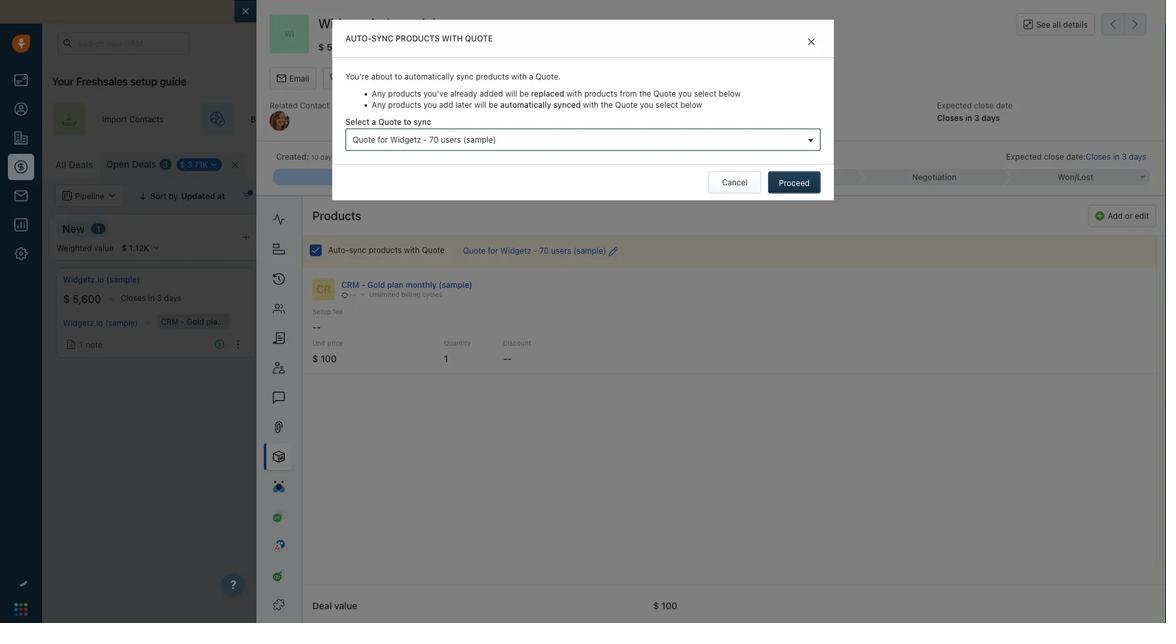 Task type: vqa. For each thing, say whether or not it's contained in the screenshot.
the bottommost 100
yes



Task type: describe. For each thing, give the bounding box(es) containing it.
5,600 inside widgetz.io (sample) dialog
[[327, 42, 353, 53]]

21
[[867, 39, 875, 47]]

import deals
[[1017, 159, 1065, 168]]

you've
[[424, 89, 448, 98]]

1 vertical spatial to
[[395, 72, 402, 81]]

products inside widgetz.io (sample) dialog
[[369, 246, 402, 255]]

account
[[522, 101, 553, 110]]

ago
[[337, 153, 349, 161]]

with up "related account"
[[511, 72, 527, 81]]

add or edit button
[[1088, 205, 1156, 227]]

2 filters applied button
[[234, 185, 325, 207]]

import for import deals
[[1017, 159, 1042, 168]]

meeting button
[[494, 68, 551, 90]]

your for your freshsales setup guide
[[52, 75, 74, 88]]

bring
[[251, 114, 271, 124]]

setup
[[130, 75, 157, 88]]

already
[[450, 89, 477, 98]]

related contact
[[270, 101, 330, 110]]

2 inc from the top
[[300, 317, 311, 326]]

0 horizontal spatial select
[[656, 100, 678, 109]]

create sales sequence
[[751, 114, 837, 124]]

widgetz.io (sample) dialog
[[234, 0, 1166, 624]]

way
[[512, 6, 529, 17]]

close for date
[[974, 101, 994, 110]]

0 horizontal spatial and
[[452, 6, 468, 17]]

freshsales
[[76, 75, 128, 88]]

expected close date: closes in 3 days
[[1006, 152, 1146, 161]]

quotas and forecasting
[[990, 191, 1081, 201]]

committed
[[368, 43, 409, 52]]

with up synced
[[567, 89, 582, 98]]

1 horizontal spatial below
[[719, 89, 741, 98]]

1 vertical spatial widgetz.io
[[63, 275, 104, 284]]

demo link
[[711, 169, 857, 185]]

from
[[620, 89, 637, 98]]

1 vertical spatial below
[[680, 100, 702, 109]]

all deals
[[55, 160, 93, 170]]

deals for all
[[69, 160, 93, 170]]

70 for quote for widgetz - 70 users (sample) link
[[540, 246, 549, 255]]

100 inside unit price $ 100
[[321, 353, 337, 364]]

0 horizontal spatial gold
[[187, 317, 204, 326]]

quotas and forecasting link
[[977, 185, 1094, 207]]

ends
[[840, 39, 856, 47]]

add deal button
[[1101, 152, 1160, 174]]

widgetz.io (sample) inside dialog
[[318, 15, 437, 31]]

⌘
[[321, 160, 328, 170]]

/
[[1075, 173, 1077, 182]]

trial
[[824, 39, 838, 47]]

1 vertical spatial crm
[[161, 317, 179, 326]]

related for related account
[[492, 101, 520, 110]]

edit
[[1135, 211, 1149, 221]]

auto- inside widgetz.io (sample) dialog
[[328, 246, 349, 255]]

1 vertical spatial widgetz.io (sample)
[[63, 275, 140, 284]]

0 horizontal spatial you
[[424, 100, 437, 109]]

70 for quote for widgetz - 70 users (sample) button
[[429, 135, 439, 144]]

settings button
[[935, 152, 992, 174]]

3 inside expected close date closes in 3 days
[[974, 113, 980, 122]]

2 widgetz.io (sample) link from the top
[[63, 318, 138, 328]]

freshworks switcher image
[[14, 603, 28, 616]]

any products you've already added will be replaced with products from the quote you select below any products you add later will be automatically synced with the quote you select below
[[372, 89, 741, 109]]

$ inside unit price $ 100
[[312, 353, 318, 364]]

set up your sales pipeline link
[[874, 103, 1045, 135]]

3 inside "open deals 3"
[[163, 160, 168, 169]]

widgetz.io inside dialog
[[318, 15, 382, 31]]

meeting
[[514, 74, 544, 83]]

sync down improve
[[372, 34, 394, 43]]

expected close date closes in 3 days
[[937, 101, 1013, 122]]

2 sales from the left
[[969, 114, 989, 124]]

to for quote
[[404, 117, 411, 126]]

1 acme inc (sample) link from the top
[[277, 274, 348, 286]]

1 vertical spatial plan
[[206, 317, 222, 326]]

container_wx8msf4aqz5i3rn1 image for quotas and forecasting
[[977, 191, 987, 201]]

1 acme from the top
[[277, 275, 298, 284]]

0 horizontal spatial $ 100
[[277, 293, 304, 306]]

crm - gold plan monthly (sample) link
[[341, 280, 472, 289]]

10
[[311, 153, 319, 161]]

invite your team
[[421, 114, 482, 124]]

products up added
[[476, 72, 509, 81]]

12 more... button
[[251, 156, 314, 174]]

1 vertical spatial be
[[489, 100, 498, 109]]

all for all deals
[[55, 160, 66, 170]]

guide
[[160, 75, 186, 88]]

1 vertical spatial monthly
[[224, 317, 254, 326]]

conversations.
[[591, 6, 655, 17]]

import deals group
[[999, 152, 1094, 174]]

note inside button
[[300, 337, 316, 347]]

sync up already
[[456, 72, 474, 81]]

forecasting
[[1036, 191, 1081, 201]]

quote.
[[536, 72, 561, 81]]

enable
[[471, 6, 500, 17]]

sync down you've
[[413, 117, 431, 126]]

owners
[[379, 191, 406, 201]]

1 vertical spatial $ 5,600
[[63, 293, 101, 306]]

your for mailbox
[[288, 6, 307, 17]]

0 for discovery
[[549, 224, 554, 233]]

date
[[996, 101, 1013, 110]]

closes inside expected close date closes in 3 days
[[937, 113, 963, 122]]

created:
[[276, 152, 309, 161]]

1 vertical spatial crm - gold plan monthly (sample)
[[161, 317, 289, 326]]

0 horizontal spatial note
[[86, 340, 102, 349]]

2 horizontal spatial your
[[950, 114, 967, 124]]

expected for expected close date:
[[1006, 152, 1042, 161]]

2 vertical spatial widgetz.io (sample)
[[63, 318, 138, 328]]

setup fee --
[[312, 308, 343, 332]]

widgetz for quote for widgetz - 70 users (sample) button
[[390, 135, 421, 144]]

monthly inside widgetz.io (sample) dialog
[[406, 280, 437, 289]]

sequence
[[800, 114, 837, 124]]

0 vertical spatial auto-
[[346, 34, 372, 43]]

0 vertical spatial a
[[529, 72, 533, 81]]

date:
[[1066, 152, 1086, 161]]

invite
[[421, 114, 442, 124]]

proceed
[[779, 179, 810, 188]]

2 horizontal spatial 100
[[661, 601, 678, 611]]

open
[[106, 159, 130, 170]]

0 for demo
[[732, 224, 738, 233]]

won
[[1058, 173, 1075, 182]]

unlimited billing cycles
[[369, 291, 442, 299]]

of
[[554, 6, 563, 17]]

all
[[1053, 20, 1061, 29]]

1 any from the top
[[372, 89, 386, 98]]

later
[[455, 100, 472, 109]]

container_wx8msf4aqz5i3rn1 image inside '2 filters applied' button
[[242, 191, 251, 201]]

1 inc from the top
[[300, 275, 312, 284]]

1 horizontal spatial the
[[639, 89, 651, 98]]

settings
[[954, 159, 986, 168]]

1 vertical spatial negotiation
[[895, 222, 952, 235]]

⌘ o
[[321, 160, 337, 170]]

your freshsales setup guide
[[52, 75, 186, 88]]

deal for add
[[1136, 159, 1153, 168]]

quote for widgetz - 70 users (sample) button
[[346, 129, 821, 151]]

discount --
[[503, 340, 531, 364]]

up
[[939, 114, 948, 124]]

select a quote to sync
[[346, 117, 431, 126]]

see all details button
[[1017, 13, 1095, 36]]

proceed button
[[768, 171, 821, 194]]

0 horizontal spatial automatically
[[405, 72, 454, 81]]

add or edit
[[1108, 211, 1149, 221]]

users for quote for widgetz - 70 users (sample) link
[[551, 246, 571, 255]]

connect your mailbox link
[[249, 6, 346, 17]]

(sample) inside button
[[463, 135, 496, 144]]

0 vertical spatial will
[[505, 89, 517, 98]]

$ 5,600 inside widgetz.io (sample) dialog
[[318, 42, 353, 53]]

1 vertical spatial will
[[474, 100, 486, 109]]

products left from
[[584, 89, 618, 98]]

12 more...
[[269, 160, 307, 170]]

invite your team link
[[371, 103, 506, 135]]

- inside quote for widgetz - 70 users (sample) link
[[534, 246, 537, 255]]

products up select a quote to sync
[[388, 100, 421, 109]]

dialog containing auto-sync products with quote
[[332, 20, 834, 200]]

see all details
[[1036, 20, 1088, 29]]

about
[[371, 72, 393, 81]]

demo inside widgetz.io (sample) dialog
[[777, 173, 799, 182]]

1 horizontal spatial you
[[640, 100, 653, 109]]

contact
[[300, 101, 330, 110]]

your for your trial ends in 21 days
[[806, 39, 822, 47]]

2 horizontal spatial you
[[678, 89, 692, 98]]

details
[[1063, 20, 1088, 29]]

for for quote for widgetz - 70 users (sample) button
[[378, 135, 388, 144]]

add for add or edit
[[1108, 211, 1123, 221]]

for for quote for widgetz - 70 users (sample) link
[[488, 246, 498, 255]]

note button
[[392, 68, 437, 90]]

0 vertical spatial select
[[694, 89, 717, 98]]

2 acme from the top
[[277, 317, 298, 326]]

open deals link
[[106, 158, 156, 171]]

1 vertical spatial demo
[[691, 222, 720, 235]]

negotiation inside widgetz.io (sample) dialog
[[912, 173, 957, 182]]

connect
[[249, 6, 285, 17]]

note button
[[277, 333, 320, 351]]

call
[[343, 74, 357, 83]]

team
[[463, 114, 482, 124]]

quantity
[[444, 340, 471, 347]]



Task type: locate. For each thing, give the bounding box(es) containing it.
and right quotas
[[1019, 191, 1034, 201]]

deal left value
[[312, 601, 332, 611]]

sync inside widgetz.io (sample) dialog
[[349, 246, 367, 255]]

quote for widgetz - 70 users (sample) for quote for widgetz - 70 users (sample) link
[[463, 246, 606, 255]]

in
[[859, 39, 865, 47], [965, 113, 972, 122], [273, 114, 280, 124], [1113, 152, 1120, 161], [148, 294, 155, 303], [351, 294, 358, 303]]

to
[[346, 6, 354, 17], [395, 72, 402, 81], [404, 117, 411, 126]]

be down added
[[489, 100, 498, 109]]

acme inc (sample)
[[277, 275, 348, 284], [277, 317, 346, 326]]

1 vertical spatial import
[[1017, 159, 1042, 168]]

quote for widgetz - 70 users (sample) inside button
[[353, 135, 496, 144]]

deals left the open
[[69, 160, 93, 170]]

1 acme inc (sample) from the top
[[277, 275, 348, 284]]

1 for qualification
[[350, 224, 354, 233]]

0 horizontal spatial expected
[[937, 101, 972, 110]]

widgetz
[[390, 135, 421, 144], [501, 246, 531, 255]]

5,600 up call button
[[327, 42, 353, 53]]

quote for widgetz - 70 users (sample) inside widgetz.io (sample) dialog
[[463, 246, 606, 255]]

2 vertical spatial widgetz.io
[[63, 318, 103, 328]]

widgetz.io
[[318, 15, 382, 31], [63, 275, 104, 284], [63, 318, 103, 328]]

container_wx8msf4aqz5i3rn1 image left 1 note
[[66, 340, 76, 349]]

for down select a quote to sync
[[378, 135, 388, 144]]

1 vertical spatial a
[[372, 117, 376, 126]]

acme inc (sample) link
[[277, 274, 348, 286], [277, 317, 346, 326]]

auto- down products
[[328, 246, 349, 255]]

deals up won at the right top of page
[[1044, 159, 1065, 168]]

widgetz inside button
[[390, 135, 421, 144]]

import for import contacts
[[102, 114, 127, 124]]

Search field
[[1095, 185, 1161, 207]]

widgetz.io up committed at the top left of the page
[[318, 15, 382, 31]]

1 inside quantity 1
[[444, 353, 448, 364]]

deals inside button
[[1044, 159, 1065, 168]]

1 vertical spatial widgetz
[[501, 246, 531, 255]]

gold
[[367, 280, 385, 289], [187, 317, 204, 326]]

related up bring in website leads
[[270, 101, 298, 110]]

1 0 from the left
[[549, 224, 554, 233]]

to for mailbox
[[346, 6, 354, 17]]

and left 'enable'
[[452, 6, 468, 17]]

days inside expected close date closes in 3 days
[[982, 113, 1000, 122]]

70 inside widgetz.io (sample) dialog
[[540, 246, 549, 255]]

will up "related account"
[[505, 89, 517, 98]]

1 horizontal spatial $ 5,600
[[318, 42, 353, 53]]

with down connect your mailbox to improve deliverability and enable 2-way sync of email conversations. at the top of page
[[442, 34, 463, 43]]

acme inc (sample) link down setup
[[277, 317, 346, 326]]

sync down products
[[349, 246, 367, 255]]

note
[[412, 74, 430, 83]]

0 horizontal spatial the
[[601, 100, 613, 109]]

with up crm - gold plan monthly (sample) 'link'
[[404, 246, 420, 255]]

demo down the cancel button
[[691, 222, 720, 235]]

qualification
[[276, 222, 338, 235]]

0 horizontal spatial $ 5,600
[[63, 293, 101, 306]]

0 up quote for widgetz - 70 users (sample) link
[[549, 224, 554, 233]]

widgetz.io (sample) up closes in 3 days
[[63, 275, 140, 284]]

1 horizontal spatial $ 100
[[653, 601, 678, 611]]

3
[[974, 113, 980, 122], [1122, 152, 1127, 161], [163, 160, 168, 169], [157, 294, 162, 303]]

0 vertical spatial widgetz.io
[[318, 15, 382, 31]]

2 acme inc (sample) from the top
[[277, 317, 346, 326]]

bring in website leads link
[[201, 103, 358, 135]]

import inside button
[[1017, 159, 1042, 168]]

1 vertical spatial quote for widgetz - 70 users (sample)
[[463, 246, 606, 255]]

contacts
[[129, 114, 164, 124]]

your left mailbox
[[288, 6, 307, 17]]

auto- down improve
[[346, 34, 372, 43]]

2 acme inc (sample) link from the top
[[277, 317, 346, 326]]

website
[[282, 114, 311, 124]]

100
[[286, 293, 304, 306], [321, 353, 337, 364], [661, 601, 678, 611]]

discovery
[[488, 222, 537, 235]]

widgetz for quote for widgetz - 70 users (sample) link
[[501, 246, 531, 255]]

select
[[346, 117, 370, 126]]

sales left pipeline
[[969, 114, 989, 124]]

2 filters applied
[[257, 191, 316, 201]]

products down note
[[388, 89, 421, 98]]

the right synced
[[601, 100, 613, 109]]

crm - gold plan monthly (sample) inside widgetz.io (sample) dialog
[[341, 280, 472, 289]]

2 any from the top
[[372, 100, 386, 109]]

widgetz down select a quote to sync
[[390, 135, 421, 144]]

auto-sync products with quote inside dialog
[[346, 34, 493, 43]]

container_wx8msf4aqz5i3rn1 image inside "quotas and forecasting" link
[[977, 191, 987, 201]]

0 vertical spatial acme
[[277, 275, 298, 284]]

task button
[[444, 68, 488, 90]]

widgetz.io up 1 note
[[63, 318, 103, 328]]

0 vertical spatial quote for widgetz - 70 users (sample)
[[353, 135, 496, 144]]

widgetz.io (sample) link up 1 note
[[63, 318, 138, 328]]

widgetz.io (sample) up 1 note
[[63, 318, 138, 328]]

1 horizontal spatial expected
[[1006, 152, 1042, 161]]

1 for negotiation
[[964, 224, 968, 233]]

0 vertical spatial acme inc (sample)
[[277, 275, 348, 284]]

users inside quote for widgetz - 70 users (sample) button
[[441, 135, 461, 144]]

gold inside widgetz.io (sample) dialog
[[367, 280, 385, 289]]

price
[[327, 340, 343, 347]]

0 vertical spatial import
[[102, 114, 127, 124]]

1 vertical spatial auto-sync products with quote
[[328, 246, 445, 255]]

dialog
[[332, 20, 834, 200]]

crm down closes in 3 days
[[161, 317, 179, 326]]

products up crm - gold plan monthly (sample) 'link'
[[369, 246, 402, 255]]

70 inside button
[[429, 135, 439, 144]]

users for quote for widgetz - 70 users (sample) button
[[441, 135, 461, 144]]

0 vertical spatial all
[[55, 160, 66, 170]]

1 vertical spatial acme inc (sample)
[[277, 317, 346, 326]]

1 vertical spatial for
[[488, 246, 498, 255]]

container_wx8msf4aqz5i3rn1 image inside note button
[[280, 337, 289, 347]]

unit
[[312, 340, 325, 347]]

expected inside expected close date closes in 3 days
[[937, 101, 972, 110]]

Search your CRM... text field
[[58, 32, 189, 55]]

$ 100
[[277, 293, 304, 306], [653, 601, 678, 611]]

acme inc (sample) link up setup
[[277, 274, 348, 286]]

quote for widgetz - 70 users (sample) down discovery
[[463, 246, 606, 255]]

1 vertical spatial any
[[372, 100, 386, 109]]

1 horizontal spatial your
[[806, 39, 822, 47]]

open deals 3
[[106, 159, 168, 170]]

add inside widgetz.io (sample) dialog
[[1108, 211, 1123, 221]]

negotiation
[[912, 173, 957, 182], [895, 222, 952, 235]]

container_wx8msf4aqz5i3rn1 image left unit
[[280, 337, 289, 347]]

automatically up you've
[[405, 72, 454, 81]]

1 horizontal spatial import
[[1017, 159, 1042, 168]]

email image
[[1036, 38, 1045, 49]]

0 vertical spatial to
[[346, 6, 354, 17]]

close left date:
[[1044, 152, 1064, 161]]

products down deliverability
[[396, 34, 440, 43]]

all deals button
[[49, 152, 100, 178], [55, 160, 93, 170]]

sales right 'create'
[[778, 114, 798, 124]]

add deal
[[1119, 159, 1153, 168]]

0 horizontal spatial plan
[[206, 317, 222, 326]]

1 horizontal spatial your
[[444, 114, 461, 124]]

import contacts link
[[52, 103, 187, 135]]

expected for expected close date
[[937, 101, 972, 110]]

for
[[378, 135, 388, 144], [488, 246, 498, 255]]

widgetz inside dialog
[[501, 246, 531, 255]]

1 vertical spatial and
[[1019, 191, 1034, 201]]

expected up quotas and forecasting
[[1006, 152, 1042, 161]]

task
[[463, 74, 480, 83]]

quote for widgetz - 70 users (sample) down the invite
[[353, 135, 496, 144]]

acme inc (sample) down setup
[[277, 317, 346, 326]]

cancel button
[[709, 171, 761, 194]]

0 horizontal spatial 5,600
[[72, 293, 101, 306]]

the right from
[[639, 89, 651, 98]]

add
[[1119, 159, 1134, 168], [1108, 211, 1123, 221]]

deals right the open
[[132, 159, 156, 170]]

quote inside quote for widgetz - 70 users (sample) button
[[353, 135, 375, 144]]

auto-sync products with quote inside widgetz.io (sample) dialog
[[328, 246, 445, 255]]

related down added
[[492, 101, 520, 110]]

to right mailbox
[[346, 6, 354, 17]]

0 vertical spatial negotiation
[[912, 173, 957, 182]]

1 horizontal spatial to
[[395, 72, 402, 81]]

0 horizontal spatial all
[[55, 160, 66, 170]]

1 horizontal spatial and
[[1019, 191, 1034, 201]]

mailbox
[[310, 6, 343, 17]]

be up "related account"
[[520, 89, 529, 98]]

will
[[505, 89, 517, 98], [474, 100, 486, 109]]

$
[[318, 42, 324, 53], [63, 293, 70, 306], [277, 293, 283, 306], [312, 353, 318, 364], [653, 601, 659, 611]]

widgetz.io (sample) up committed at the top left of the page
[[318, 15, 437, 31]]

1 horizontal spatial a
[[529, 72, 533, 81]]

1 vertical spatial 70
[[540, 246, 549, 255]]

plan
[[387, 280, 404, 289], [206, 317, 222, 326]]

quote for widgetz - 70 users (sample) link
[[463, 245, 618, 258]]

demo right the cancel button
[[777, 173, 799, 182]]

deal up the search 'field'
[[1136, 159, 1153, 168]]

0
[[549, 224, 554, 233], [732, 224, 738, 233]]

any up select a quote to sync
[[372, 100, 386, 109]]

container_wx8msf4aqz5i3rn1 image inside "all deal owners" button
[[333, 191, 342, 201]]

0 horizontal spatial a
[[372, 117, 376, 126]]

acme up note button
[[277, 317, 298, 326]]

close for date:
[[1044, 152, 1064, 161]]

quote for widgetz - 70 users (sample) for quote for widgetz - 70 users (sample) button
[[353, 135, 496, 144]]

1 horizontal spatial widgetz
[[501, 246, 531, 255]]

setup
[[312, 308, 331, 316]]

see
[[1036, 20, 1050, 29]]

your trial ends in 21 days
[[806, 39, 893, 47]]

negotiation down the settings
[[912, 173, 957, 182]]

won / lost
[[1058, 173, 1094, 182]]

billing
[[401, 291, 420, 299]]

all deal owners
[[348, 191, 406, 201]]

1 vertical spatial users
[[551, 246, 571, 255]]

0 vertical spatial and
[[452, 6, 468, 17]]

you
[[678, 89, 692, 98], [424, 100, 437, 109], [640, 100, 653, 109]]

0 vertical spatial widgetz.io (sample) link
[[63, 274, 140, 286]]

0 down cancel
[[732, 224, 738, 233]]

0 horizontal spatial sales
[[778, 114, 798, 124]]

related for related contact
[[270, 101, 298, 110]]

added
[[480, 89, 503, 98]]

sync left of
[[532, 6, 552, 17]]

1 horizontal spatial gold
[[367, 280, 385, 289]]

days inside created: 10 days ago
[[321, 153, 335, 161]]

new
[[62, 222, 85, 235]]

0 horizontal spatial monthly
[[224, 317, 254, 326]]

expected up up
[[937, 101, 972, 110]]

acme down qualification
[[277, 275, 298, 284]]

2 0 from the left
[[732, 224, 738, 233]]

users inside quote for widgetz - 70 users (sample) link
[[551, 246, 571, 255]]

a
[[529, 72, 533, 81], [372, 117, 376, 126]]

0 vertical spatial automatically
[[405, 72, 454, 81]]

for inside widgetz.io (sample) dialog
[[488, 246, 498, 255]]

$ 100 inside widgetz.io (sample) dialog
[[653, 601, 678, 611]]

1 vertical spatial auto-
[[328, 246, 349, 255]]

import deals button
[[999, 152, 1072, 174]]

0 vertical spatial $ 100
[[277, 293, 304, 306]]

1 vertical spatial the
[[601, 100, 613, 109]]

0 horizontal spatial deals
[[69, 160, 93, 170]]

users
[[441, 135, 461, 144], [551, 246, 571, 255]]

crm inside widgetz.io (sample) dialog
[[341, 280, 359, 289]]

negotiation down the negotiation link
[[895, 222, 952, 235]]

close up set up your sales pipeline
[[974, 101, 994, 110]]

1 vertical spatial close
[[1044, 152, 1064, 161]]

all left the open
[[55, 160, 66, 170]]

acme inc (sample) up setup
[[277, 275, 348, 284]]

related account
[[492, 101, 553, 110]]

1 vertical spatial inc
[[300, 317, 311, 326]]

crm up --
[[341, 280, 359, 289]]

1 related from the left
[[270, 101, 298, 110]]

pipeline
[[991, 114, 1021, 124]]

your left freshsales
[[52, 75, 74, 88]]

with
[[442, 34, 463, 43], [511, 72, 527, 81], [567, 89, 582, 98], [583, 100, 599, 109], [404, 246, 420, 255]]

0 vertical spatial acme inc (sample) link
[[277, 274, 348, 286]]

1 horizontal spatial 0
[[732, 224, 738, 233]]

widgetz down discovery
[[501, 246, 531, 255]]

1 vertical spatial automatically
[[500, 100, 551, 109]]

quote inside quote for widgetz - 70 users (sample) link
[[463, 246, 486, 255]]

set
[[924, 114, 936, 124]]

automatically down "replaced"
[[500, 100, 551, 109]]

0 vertical spatial the
[[639, 89, 651, 98]]

add left or
[[1108, 211, 1123, 221]]

widgetz.io down 'new'
[[63, 275, 104, 284]]

import
[[102, 114, 127, 124], [1017, 159, 1042, 168]]

0 vertical spatial your
[[806, 39, 822, 47]]

automatically inside any products you've already added will be replaced with products from the quote you select below any products you add later will be automatically synced with the quote you select below
[[500, 100, 551, 109]]

1 vertical spatial $ 100
[[653, 601, 678, 611]]

auto-sync products with quote down deliverability
[[346, 34, 493, 43]]

0 horizontal spatial 100
[[286, 293, 304, 306]]

0 horizontal spatial close
[[974, 101, 994, 110]]

1 horizontal spatial all
[[348, 191, 357, 201]]

all for all deal owners
[[348, 191, 357, 201]]

1 horizontal spatial 5,600
[[327, 42, 353, 53]]

add up the search 'field'
[[1119, 159, 1134, 168]]

0 vertical spatial be
[[520, 89, 529, 98]]

container_wx8msf4aqz5i3rn1 image for 1
[[66, 340, 76, 349]]

1 vertical spatial 5,600
[[72, 293, 101, 306]]

1 vertical spatial expected
[[1006, 152, 1042, 161]]

quote
[[465, 34, 493, 43], [654, 89, 676, 98], [615, 100, 638, 109], [378, 117, 401, 126], [353, 135, 375, 144], [422, 246, 445, 255], [463, 246, 486, 255]]

import left contacts
[[102, 114, 127, 124]]

to right about
[[395, 72, 402, 81]]

your
[[806, 39, 822, 47], [52, 75, 74, 88]]

1 vertical spatial gold
[[187, 317, 204, 326]]

any
[[372, 89, 386, 98], [372, 100, 386, 109]]

- inside quote for widgetz - 70 users (sample) button
[[423, 135, 427, 144]]

$ 5,600 up call button
[[318, 42, 353, 53]]

with right synced
[[583, 100, 599, 109]]

a right select
[[372, 117, 376, 126]]

your
[[288, 6, 307, 17], [444, 114, 461, 124], [950, 114, 967, 124]]

0 horizontal spatial users
[[441, 135, 461, 144]]

5,600 up 1 note
[[72, 293, 101, 306]]

close inside expected close date closes in 3 days
[[974, 101, 994, 110]]

1 sales from the left
[[778, 114, 798, 124]]

0 vertical spatial 70
[[429, 135, 439, 144]]

replaced
[[531, 89, 564, 98]]

0 horizontal spatial be
[[489, 100, 498, 109]]

0 horizontal spatial import
[[102, 114, 127, 124]]

1 horizontal spatial select
[[694, 89, 717, 98]]

your left the trial
[[806, 39, 822, 47]]

0 vertical spatial monthly
[[406, 280, 437, 289]]

0 horizontal spatial your
[[288, 6, 307, 17]]

you're
[[346, 72, 369, 81]]

container_wx8msf4aqz5i3rn1 image left quotas
[[977, 191, 987, 201]]

1 vertical spatial your
[[52, 75, 74, 88]]

you're about to automatically sync products with a quote.
[[346, 72, 561, 81]]

container_wx8msf4aqz5i3rn1 image
[[242, 191, 251, 201], [333, 191, 342, 201], [977, 191, 987, 201], [280, 337, 289, 347], [66, 340, 76, 349]]

widgetz.io (sample) link up closes in 3 days
[[63, 274, 140, 286]]

1 vertical spatial 100
[[321, 353, 337, 364]]

1 horizontal spatial close
[[1044, 152, 1064, 161]]

more...
[[280, 160, 307, 170]]

applied
[[288, 191, 316, 201]]

for down discovery
[[488, 246, 498, 255]]

0 horizontal spatial to
[[346, 6, 354, 17]]

1 horizontal spatial users
[[551, 246, 571, 255]]

select
[[694, 89, 717, 98], [656, 100, 678, 109]]

your down add
[[444, 114, 461, 124]]

your for team
[[444, 114, 461, 124]]

all deal owners button
[[325, 185, 415, 207]]

deal inside widgetz.io (sample) dialog
[[312, 601, 332, 611]]

0 horizontal spatial 70
[[429, 135, 439, 144]]

1 horizontal spatial be
[[520, 89, 529, 98]]

with inside widgetz.io (sample) dialog
[[404, 246, 420, 255]]

--
[[350, 291, 356, 299]]

0 horizontal spatial crm
[[161, 317, 179, 326]]

plan inside widgetz.io (sample) dialog
[[387, 280, 404, 289]]

0 horizontal spatial widgetz
[[390, 135, 421, 144]]

a left the quote. on the left top of page
[[529, 72, 533, 81]]

1 horizontal spatial will
[[505, 89, 517, 98]]

0 vertical spatial crm
[[341, 280, 359, 289]]

1 for new
[[96, 224, 100, 233]]

import up quotas and forecasting
[[1017, 159, 1042, 168]]

deals for import
[[1044, 159, 1065, 168]]

will down added
[[474, 100, 486, 109]]

fee
[[333, 308, 343, 316]]

all inside button
[[348, 191, 357, 201]]

container_wx8msf4aqz5i3rn1 image left the 2
[[242, 191, 251, 201]]

deliverability
[[394, 6, 450, 17]]

auto-sync products with quote up crm - gold plan monthly (sample) 'link'
[[328, 246, 445, 255]]

1 widgetz.io (sample) link from the top
[[63, 274, 140, 286]]

$ 5,600 up 1 note
[[63, 293, 101, 306]]

deal for all
[[359, 191, 376, 201]]

your right up
[[950, 114, 967, 124]]

lost
[[1077, 173, 1094, 182]]

add for add deal
[[1119, 159, 1134, 168]]

container_wx8msf4aqz5i3rn1 image for note
[[280, 337, 289, 347]]

quantity 1
[[444, 340, 471, 364]]

for inside button
[[378, 135, 388, 144]]

crm - gold plan monthly (sample)
[[341, 280, 472, 289], [161, 317, 289, 326]]

in inside expected close date closes in 3 days
[[965, 113, 972, 122]]

1 horizontal spatial 100
[[321, 353, 337, 364]]

to left the invite
[[404, 117, 411, 126]]

2 related from the left
[[492, 101, 520, 110]]

0 vertical spatial users
[[441, 135, 461, 144]]

deals for open
[[132, 159, 156, 170]]

any down about
[[372, 89, 386, 98]]

o
[[330, 160, 337, 170]]

create sales sequence link
[[701, 103, 861, 135]]

0 vertical spatial add
[[1119, 159, 1134, 168]]

deal left owners
[[359, 191, 376, 201]]

0 vertical spatial 100
[[286, 293, 304, 306]]

container_wx8msf4aqz5i3rn1 image up products
[[333, 191, 342, 201]]

closes in nov
[[324, 294, 375, 303]]

all up products
[[348, 191, 357, 201]]

set up your sales pipeline
[[924, 114, 1021, 124]]

1 horizontal spatial sales
[[969, 114, 989, 124]]



